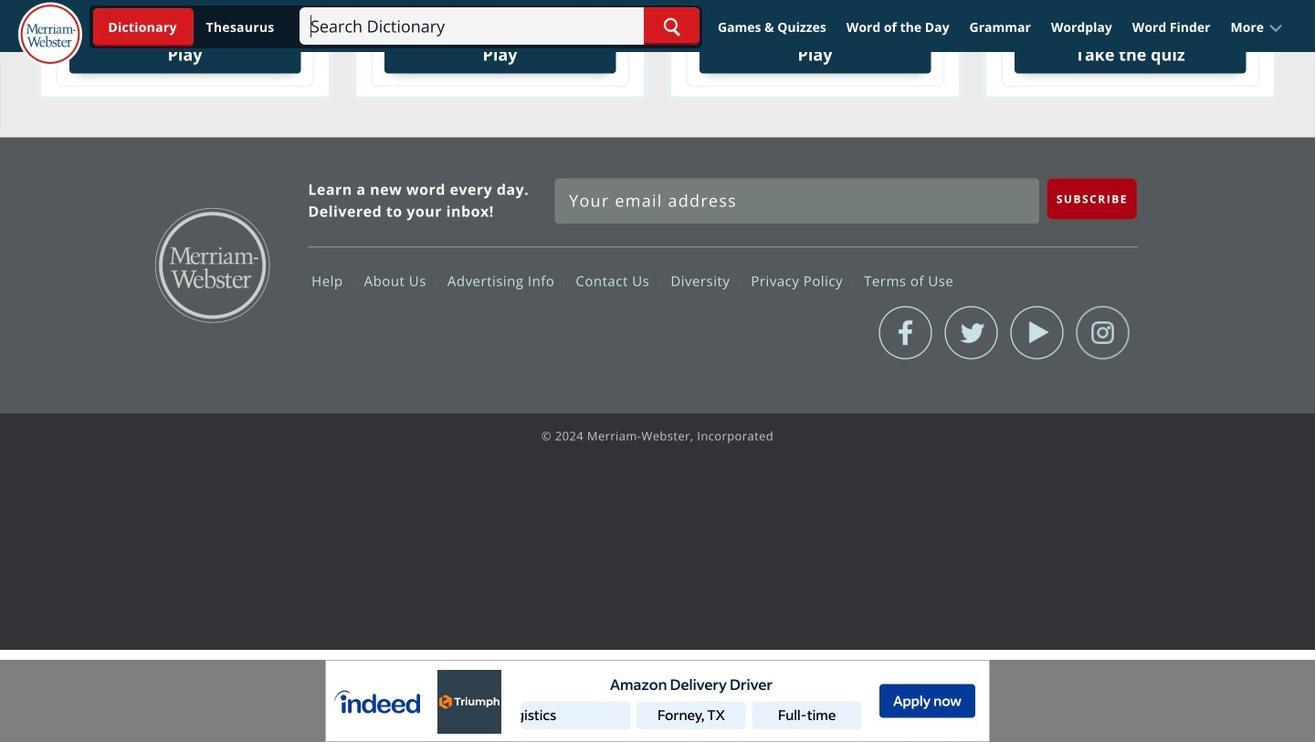 Task type: locate. For each thing, give the bounding box(es) containing it.
Sign up for Merriam-Webster's Word of the Day newsletter text field
[[555, 178, 1040, 224]]

merriam webster - established 1828 image
[[18, 2, 82, 68]]

search word image
[[663, 18, 681, 37]]

Subscribe submit
[[1048, 178, 1138, 220]]



Task type: describe. For each thing, give the bounding box(es) containing it.
Search search field
[[300, 7, 700, 45]]

toggle search dictionary/thesaurus image
[[93, 8, 194, 47]]

advertisement element
[[325, 661, 990, 743]]



Task type: vqa. For each thing, say whether or not it's contained in the screenshot.
quordle game word lover plays daily image
no



